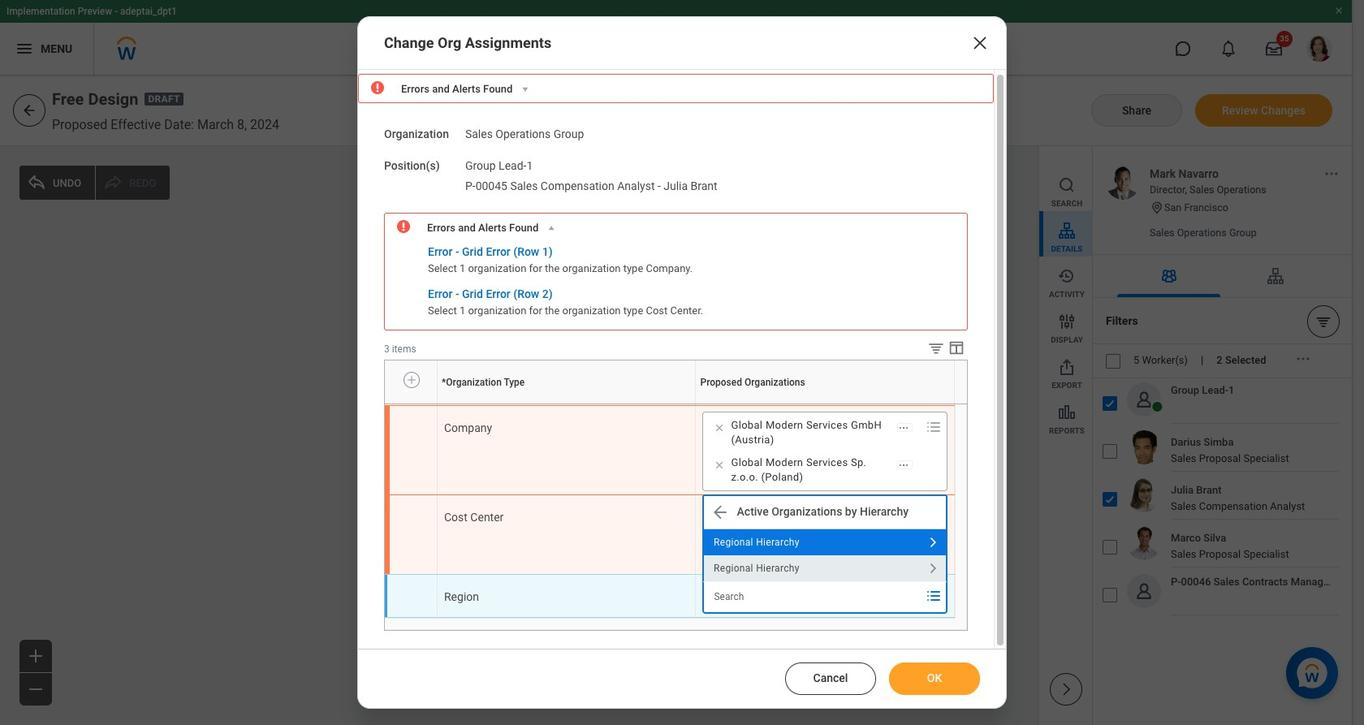 Task type: vqa. For each thing, say whether or not it's contained in the screenshot.
second the from the bottom of the CHANGE ORG ASSIGNMENTS dialog
yes



Task type: describe. For each thing, give the bounding box(es) containing it.
company
[[444, 421, 492, 434]]

71500 field sales - latam, press delete to clear value. option
[[708, 507, 891, 527]]

position(s)
[[384, 159, 440, 172]]

darius
[[1171, 436, 1201, 448]]

export
[[1052, 381, 1082, 390]]

global modern services sp. z.o.o. (poland)
[[731, 456, 867, 483]]

cancel button
[[785, 663, 876, 695]]

organization down error - grid error (row 2) link
[[468, 305, 526, 317]]

5 worker(s)
[[1134, 354, 1188, 367]]

cost center
[[444, 511, 504, 523]]

(austria)
[[731, 433, 774, 446]]

click to view/edit grid preferences image
[[948, 339, 965, 357]]

(row for 1)
[[513, 245, 539, 258]]

free
[[52, 89, 84, 109]]

change
[[384, 34, 434, 51]]

proposal for marco silva
[[1199, 548, 1241, 560]]

contracts
[[1242, 576, 1288, 588]]

sales for marco silva sales proposal specialist
[[1171, 548, 1197, 560]]

related actions image for company
[[898, 422, 909, 433]]

filters
[[1106, 314, 1138, 327]]

1 horizontal spatial sales operations group
[[1150, 227, 1257, 239]]

active organizations by hierarchy
[[737, 505, 909, 518]]

and for exclamation 'image' corresponding to caret up image
[[458, 222, 476, 234]]

errors and alerts found for caret down icon
[[401, 83, 513, 95]]

organization type proposed organizations
[[438, 404, 705, 405]]

alerts for caret up image
[[478, 222, 507, 234]]

regional hierarchy for 2nd chevron right small "icon" from the bottom
[[714, 536, 800, 548]]

undo l image
[[27, 173, 46, 192]]

undo
[[53, 177, 81, 189]]

x small image for company
[[712, 457, 728, 473]]

selected
[[1225, 354, 1266, 367]]

analyst for julia brant sales compensation analyst
[[1270, 500, 1305, 512]]

organization down org chart icon
[[562, 305, 621, 317]]

sales for 71500 field sales - latam
[[792, 511, 819, 523]]

global modern services gmbh (austria), press delete to clear value. option
[[708, 418, 918, 447]]

type inside row element
[[504, 376, 525, 388]]

group inside the sales operations group element
[[554, 127, 584, 140]]

organization for organization
[[384, 127, 449, 140]]

related actions image inside global modern services sp. z.o.o. (poland), press delete to clear value. option
[[898, 459, 909, 471]]

found for caret up image
[[509, 222, 539, 234]]

* organization type
[[442, 376, 525, 388]]

director,
[[1150, 184, 1187, 196]]

simba
[[1204, 436, 1234, 448]]

- inside banner
[[115, 6, 118, 17]]

details
[[1051, 244, 1083, 253]]

0 horizontal spatial plus image
[[26, 646, 45, 666]]

brant inside items selected list
[[691, 179, 718, 192]]

redo button
[[96, 166, 170, 200]]

notifications large image
[[1220, 41, 1237, 57]]

select for error - grid error (row 1)
[[428, 262, 457, 275]]

redo
[[129, 177, 156, 189]]

grid for error - grid error (row 1)
[[462, 245, 483, 258]]

undo r image
[[103, 173, 123, 192]]

1 horizontal spatial proposed
[[696, 404, 700, 405]]

sales operations group element
[[465, 124, 584, 140]]

related actions image for cost center
[[872, 511, 883, 523]]

mark
[[1150, 167, 1176, 180]]

type for 1)
[[623, 262, 643, 275]]

review changes
[[1222, 104, 1306, 117]]

group down mark navarro director, sales operations
[[1229, 227, 1257, 239]]

1 vertical spatial hierarchy
[[756, 536, 800, 548]]

organization type button
[[438, 404, 445, 405]]

global modern services sp. z.o.o. (poland) element
[[731, 455, 889, 485]]

1 vertical spatial lead-
[[1202, 384, 1229, 396]]

select to filter grid data image
[[927, 340, 945, 357]]

items
[[392, 344, 416, 355]]

- inside "71200 field sales - north america"
[[821, 536, 825, 548]]

- inside items selected list
[[658, 179, 661, 192]]

display
[[1051, 335, 1083, 344]]

ok
[[927, 672, 942, 685]]

active
[[737, 505, 769, 518]]

compensation for brant
[[1199, 500, 1268, 512]]

for for 1)
[[529, 262, 542, 275]]

field for 71200
[[765, 536, 789, 548]]

row element containing *
[[385, 361, 958, 404]]

modern for z.o.o.
[[766, 456, 803, 468]]

proposed organizations button
[[696, 404, 706, 405]]

worker(s)
[[1142, 354, 1188, 367]]

errors and alerts found for caret up image
[[427, 222, 539, 234]]

row element containing company
[[385, 405, 955, 495]]

x small image
[[712, 509, 728, 525]]

2 vertical spatial operations
[[1177, 227, 1227, 239]]

3 items
[[384, 344, 416, 355]]

*
[[442, 376, 446, 388]]

items selected list
[[465, 156, 744, 193]]

errors for exclamation 'image' corresponding to caret down icon
[[401, 83, 430, 95]]

implementation
[[6, 6, 75, 17]]

center.
[[670, 305, 703, 317]]

71200 field sales - north america
[[731, 536, 855, 562]]

global modern services gmbh (austria)
[[731, 419, 882, 446]]

review changes button
[[1195, 94, 1332, 127]]

proposed organizations
[[700, 376, 805, 388]]

global for (austria)
[[731, 419, 763, 431]]

date:
[[164, 117, 194, 132]]

reports
[[1049, 426, 1085, 435]]

sales operations group inside change org assignments dialog
[[465, 127, 584, 140]]

sales for darius simba sales proposal specialist
[[1171, 452, 1197, 464]]

|
[[1201, 354, 1204, 367]]

specialist for darius simba sales proposal specialist
[[1244, 452, 1289, 464]]

implementation preview -   adeptai_dpt1
[[6, 6, 177, 17]]

chevron right image
[[1058, 681, 1074, 698]]

caret down image
[[520, 84, 531, 95]]

items selected for proposed organizations list box for cost center
[[704, 504, 922, 567]]

free design
[[52, 89, 138, 109]]

proposed for proposed effective date: march 8, 2024
[[52, 117, 107, 132]]

share button
[[1091, 94, 1182, 127]]

san francisco
[[1164, 201, 1229, 213]]

grid for error - grid error (row 2)
[[462, 288, 483, 301]]

search
[[1051, 199, 1083, 208]]

sales inside mark navarro director, sales operations
[[1190, 184, 1214, 196]]

error - grid error (row 1) select 1 organization for the organization type company.
[[428, 245, 693, 275]]

group down worker(s)
[[1171, 384, 1199, 396]]

1 horizontal spatial arrow left image
[[711, 502, 730, 522]]

toolbar inside change org assignments dialog
[[915, 339, 968, 360]]

00045
[[476, 179, 507, 192]]

latam
[[827, 511, 863, 523]]

close environment banner image
[[1334, 6, 1344, 15]]

navarro
[[1179, 167, 1219, 180]]

user image for group lead-1
[[1133, 389, 1155, 410]]

location image
[[1150, 201, 1164, 215]]

8,
[[237, 117, 247, 132]]

america
[[731, 550, 772, 562]]

0
[[594, 270, 599, 281]]

71500
[[731, 511, 762, 523]]

p- for 00045
[[465, 179, 476, 192]]

silva
[[1204, 532, 1226, 544]]

preview
[[78, 6, 112, 17]]

north
[[827, 536, 855, 548]]

changes
[[1261, 104, 1306, 117]]

specialist for marco silva sales proposal specialist
[[1244, 548, 1289, 560]]

design
[[88, 89, 138, 109]]

julia inside items selected list
[[664, 179, 688, 192]]

organization up error - grid error (row 2) select 1 organization for the organization type cost center.
[[562, 262, 621, 275]]

regional hierarchy for 2nd chevron right small "icon" from the top of the page
[[714, 562, 800, 574]]

for for 2)
[[529, 305, 542, 317]]

ok button
[[889, 663, 980, 695]]

analyst for p-00045 sales compensation analyst - julia brant
[[617, 179, 655, 192]]

found for caret down icon
[[483, 83, 513, 95]]

2024
[[250, 117, 279, 132]]

activity
[[1049, 290, 1085, 299]]

brant inside julia brant sales compensation analyst
[[1196, 484, 1222, 496]]

1 x small image from the top
[[712, 420, 728, 436]]

p-00046 sales contracts manager (unfille
[[1171, 576, 1364, 588]]

p-00045 sales compensation analyst - julia brant element
[[465, 176, 718, 192]]

1 down 2 selected
[[1229, 384, 1235, 396]]

1 inside error - grid error (row 1) select 1 organization for the organization type company.
[[460, 262, 465, 275]]

0 vertical spatial arrow left image
[[21, 102, 37, 119]]

services for sp.
[[806, 456, 848, 468]]

2
[[1217, 354, 1223, 367]]



Task type: locate. For each thing, give the bounding box(es) containing it.
marco
[[1171, 532, 1201, 544]]

0 horizontal spatial compensation
[[541, 179, 614, 192]]

sales
[[465, 127, 493, 140], [510, 179, 538, 192], [1190, 184, 1214, 196], [1150, 227, 1175, 239], [1171, 452, 1197, 464], [1171, 500, 1197, 512], [792, 511, 819, 523], [792, 536, 819, 548], [1171, 548, 1197, 560], [1214, 576, 1240, 588]]

1 vertical spatial type
[[442, 404, 444, 405]]

2 type from the top
[[623, 305, 643, 317]]

type for 2)
[[623, 305, 643, 317]]

1 inside error - grid error (row 2) select 1 organization for the organization type cost center.
[[460, 305, 465, 317]]

arrow left image left free
[[21, 102, 37, 119]]

1 horizontal spatial p-
[[1171, 576, 1181, 588]]

0 horizontal spatial group lead-1
[[465, 159, 533, 172]]

1 vertical spatial analyst
[[1270, 500, 1305, 512]]

manager
[[1291, 576, 1333, 588]]

related actions image
[[1324, 166, 1340, 182], [707, 204, 718, 215], [1295, 351, 1311, 367], [898, 539, 909, 550]]

field inside "71200 field sales - north america"
[[765, 536, 789, 548]]

proposed
[[52, 117, 107, 132], [700, 376, 742, 388], [696, 404, 700, 405]]

1 vertical spatial type
[[623, 305, 643, 317]]

0 vertical spatial operations
[[496, 127, 551, 140]]

global up z.o.o.
[[731, 456, 763, 468]]

services inside global modern services sp. z.o.o. (poland)
[[806, 456, 848, 468]]

proposal
[[1199, 452, 1241, 464], [1199, 548, 1241, 560]]

0 vertical spatial and
[[432, 83, 450, 95]]

1 row element from the top
[[385, 361, 958, 404]]

x small image for cost center
[[712, 536, 728, 553]]

found
[[483, 83, 513, 95], [509, 222, 539, 234]]

type inside error - grid error (row 1) select 1 organization for the organization type company.
[[623, 262, 643, 275]]

1 field from the top
[[765, 511, 789, 523]]

regional hierarchy
[[714, 536, 800, 548], [714, 562, 800, 574]]

implementation preview -   adeptai_dpt1 banner
[[0, 0, 1352, 75]]

contact card matrix manager image
[[1159, 266, 1179, 286]]

group lead-1
[[465, 159, 533, 172], [1171, 384, 1235, 396]]

lead- up '00045'
[[499, 159, 527, 172]]

row element
[[385, 361, 958, 404], [385, 405, 955, 495], [385, 495, 955, 574], [385, 574, 955, 617]]

2 (row from the top
[[513, 288, 539, 301]]

items selected for proposed organizations list box
[[704, 415, 922, 488], [704, 504, 922, 567]]

(row
[[513, 245, 539, 258], [513, 288, 539, 301]]

1 vertical spatial grid
[[462, 288, 483, 301]]

x small image inside 71200 field sales - north america, press delete to clear value. option
[[712, 536, 728, 553]]

2 the from the top
[[545, 305, 560, 317]]

1
[[527, 159, 533, 172], [460, 262, 465, 275], [460, 305, 465, 317], [1229, 384, 1235, 396]]

for inside error - grid error (row 2) select 1 organization for the organization type cost center.
[[529, 305, 542, 317]]

global inside global modern services gmbh (austria)
[[731, 419, 763, 431]]

select for error - grid error (row 2)
[[428, 305, 457, 317]]

tab list
[[1093, 255, 1353, 298]]

the down 1)
[[545, 262, 560, 275]]

errors
[[401, 83, 430, 95], [427, 222, 455, 234]]

1 horizontal spatial group lead-1
[[1171, 384, 1235, 396]]

related actions image inside global modern services gmbh (austria), press delete to clear value. option
[[898, 422, 909, 433]]

compensation up caret up image
[[541, 179, 614, 192]]

plus image
[[406, 372, 417, 387], [26, 646, 45, 666]]

lead- inside items selected list
[[499, 159, 527, 172]]

errors down change
[[401, 83, 430, 95]]

2 user image from the top
[[1133, 580, 1155, 602]]

organization inside row element
[[446, 376, 502, 388]]

error - grid error (row 2) select 1 organization for the organization type cost center.
[[428, 288, 703, 317]]

1 prompts image from the top
[[924, 417, 944, 437]]

1 vertical spatial organizations
[[700, 404, 705, 405]]

modern
[[766, 419, 803, 431], [766, 456, 803, 468]]

(row left 1)
[[513, 245, 539, 258]]

5 for 5 worker(s)
[[1134, 354, 1139, 367]]

2 vertical spatial hierarchy
[[756, 562, 800, 574]]

sales inside items selected list
[[510, 179, 538, 192]]

x small image left (austria)
[[712, 420, 728, 436]]

specialist inside marco silva sales proposal specialist
[[1244, 548, 1289, 560]]

arrow left image
[[21, 102, 37, 119], [711, 502, 730, 522]]

found left caret down icon
[[483, 83, 513, 95]]

2 field from the top
[[765, 536, 789, 548]]

2 row element from the top
[[385, 405, 955, 495]]

1 vertical spatial regional hierarchy
[[714, 562, 800, 574]]

1 vertical spatial x small image
[[712, 457, 728, 473]]

0 vertical spatial hierarchy
[[860, 505, 909, 518]]

1 vertical spatial proposed
[[700, 376, 742, 388]]

the down 2)
[[545, 305, 560, 317]]

operations up the "francisco" at the right top of page
[[1217, 184, 1267, 196]]

1 inside items selected list
[[527, 159, 533, 172]]

1 vertical spatial group lead-1
[[1171, 384, 1235, 396]]

regional hierarchy down 71200
[[714, 562, 800, 574]]

type
[[504, 376, 525, 388], [442, 404, 444, 405]]

global inside global modern services sp. z.o.o. (poland)
[[731, 456, 763, 468]]

the inside error - grid error (row 2) select 1 organization for the organization type cost center.
[[545, 305, 560, 317]]

2 vertical spatial proposed
[[696, 404, 700, 405]]

by
[[845, 505, 857, 518]]

type left "center."
[[623, 305, 643, 317]]

search image
[[477, 39, 496, 58]]

2 grid from the top
[[462, 288, 483, 301]]

errors and alerts found
[[401, 83, 513, 95], [427, 222, 539, 234]]

sales inside option
[[792, 511, 819, 523]]

and up error - grid error (row 1) link
[[458, 222, 476, 234]]

sales operations group
[[465, 127, 584, 140], [1150, 227, 1257, 239]]

error - grid error (row 2) link
[[428, 288, 553, 302]]

related actions image inside 71500 field sales - latam, press delete to clear value. option
[[872, 511, 883, 523]]

Proposed Organizations field
[[704, 582, 919, 611]]

group
[[554, 127, 584, 140], [465, 159, 496, 172], [1229, 227, 1257, 239], [1171, 384, 1199, 396]]

menu
[[1039, 146, 1092, 438]]

71500 field sales - latam element
[[731, 510, 863, 524]]

organization up the position(s)
[[384, 127, 449, 140]]

draft
[[148, 94, 180, 105]]

4 row element from the top
[[385, 574, 955, 617]]

proposed for proposed organizations
[[700, 376, 742, 388]]

organizations for active organizations by hierarchy
[[772, 505, 842, 518]]

proposal inside darius simba sales proposal specialist
[[1199, 452, 1241, 464]]

0 horizontal spatial arrow left image
[[21, 102, 37, 119]]

caret up image
[[666, 271, 675, 280]]

for
[[529, 262, 542, 275], [529, 305, 542, 317]]

sales inside marco silva sales proposal specialist
[[1171, 548, 1197, 560]]

toolbar
[[915, 339, 968, 360]]

0 vertical spatial sales operations group
[[465, 127, 584, 140]]

0 horizontal spatial and
[[432, 83, 450, 95]]

prompts image right gmbh
[[924, 417, 944, 437]]

lead- down 2
[[1202, 384, 1229, 396]]

2 regional hierarchy from the top
[[714, 562, 800, 574]]

san
[[1164, 201, 1182, 213]]

group lead-1 up '00045'
[[465, 159, 533, 172]]

0 horizontal spatial analyst
[[617, 179, 655, 192]]

change org assignments dialog
[[357, 16, 1007, 709]]

modern up (austria)
[[766, 419, 803, 431]]

arrow left image left 71500
[[711, 502, 730, 522]]

services left the sp.
[[806, 456, 848, 468]]

1 select from the top
[[428, 262, 457, 275]]

darius simba sales proposal specialist
[[1171, 436, 1289, 464]]

(poland)
[[761, 471, 803, 483]]

proposal down simba
[[1199, 452, 1241, 464]]

organizations
[[745, 376, 805, 388], [700, 404, 705, 405], [772, 505, 842, 518]]

sales for p-00045 sales compensation analyst - julia brant
[[510, 179, 538, 192]]

errors and alerts found up error - grid error (row 1) link
[[427, 222, 539, 234]]

exclamation image
[[371, 82, 383, 94], [397, 221, 409, 233]]

0 vertical spatial proposal
[[1199, 452, 1241, 464]]

proposal for darius simba
[[1199, 452, 1241, 464]]

select down error - grid error (row 2) link
[[428, 305, 457, 317]]

1 horizontal spatial analyst
[[1270, 500, 1305, 512]]

gmbh
[[851, 419, 882, 431]]

p- for 00046
[[1171, 576, 1181, 588]]

row element containing cost center
[[385, 495, 955, 574]]

0 vertical spatial analyst
[[617, 179, 655, 192]]

1 vertical spatial for
[[529, 305, 542, 317]]

0 vertical spatial the
[[545, 262, 560, 275]]

filter image
[[1315, 313, 1332, 329]]

services inside global modern services gmbh (austria)
[[806, 419, 848, 431]]

cost inside error - grid error (row 2) select 1 organization for the organization type cost center.
[[646, 305, 668, 317]]

profile logan mcneil element
[[1297, 31, 1342, 67]]

errors up error - grid error (row 1) link
[[427, 222, 455, 234]]

company.
[[646, 262, 693, 275]]

modern for (austria)
[[766, 419, 803, 431]]

sales right '00045'
[[510, 179, 538, 192]]

0 vertical spatial select
[[428, 262, 457, 275]]

1 horizontal spatial 5
[[1134, 354, 1139, 367]]

cost left center
[[444, 511, 468, 523]]

3 row element from the top
[[385, 495, 955, 574]]

0 vertical spatial errors and alerts found
[[401, 83, 513, 95]]

0 vertical spatial (row
[[513, 245, 539, 258]]

user image
[[1133, 389, 1155, 410], [1133, 580, 1155, 602]]

71200 field sales - north america, press delete to clear value. option
[[708, 535, 918, 564]]

x small image
[[712, 420, 728, 436], [712, 457, 728, 473], [712, 536, 728, 553]]

alerts for caret down icon
[[452, 83, 481, 95]]

2 prompts image from the top
[[924, 506, 944, 526]]

0 vertical spatial chevron right small image
[[924, 532, 943, 552]]

modern inside global modern services sp. z.o.o. (poland)
[[766, 456, 803, 468]]

0 vertical spatial services
[[806, 419, 848, 431]]

alerts up error - grid error (row 1) link
[[478, 222, 507, 234]]

organizations up global modern services gmbh (austria)
[[745, 376, 805, 388]]

2 x small image from the top
[[712, 457, 728, 473]]

related actions image right the sp.
[[898, 459, 909, 471]]

1 vertical spatial chevron right small image
[[924, 558, 943, 578]]

share
[[1122, 104, 1151, 117]]

plus image up minus image
[[26, 646, 45, 666]]

the for 2)
[[545, 305, 560, 317]]

prompts image
[[924, 417, 944, 437], [924, 506, 944, 526]]

1 horizontal spatial compensation
[[1199, 500, 1268, 512]]

(row left 2)
[[513, 288, 539, 301]]

1 down error - grid error (row 1) link
[[460, 262, 465, 275]]

operations down the "francisco" at the right top of page
[[1177, 227, 1227, 239]]

0 horizontal spatial sales operations group
[[465, 127, 584, 140]]

chevron right small image
[[924, 532, 943, 552], [924, 558, 943, 578]]

2)
[[542, 288, 553, 301]]

related actions image inside 71200 field sales - north america, press delete to clear value. option
[[898, 539, 909, 550]]

1 vertical spatial select
[[428, 305, 457, 317]]

1 vertical spatial exclamation image
[[397, 221, 409, 233]]

-
[[115, 6, 118, 17], [658, 179, 661, 192], [455, 245, 459, 258], [455, 288, 459, 301], [821, 511, 825, 523], [821, 536, 825, 548]]

sales up "group lead-1" element
[[465, 127, 493, 140]]

select inside error - grid error (row 2) select 1 organization for the organization type cost center.
[[428, 305, 457, 317]]

compensation for 00045
[[541, 179, 614, 192]]

0 vertical spatial alerts
[[452, 83, 481, 95]]

assignments
[[465, 34, 551, 51]]

user image left 00046
[[1133, 580, 1155, 602]]

0 vertical spatial lead-
[[499, 159, 527, 172]]

sales up marco
[[1171, 500, 1197, 512]]

compensation inside julia brant sales compensation analyst
[[1199, 500, 1268, 512]]

1 vertical spatial regional
[[714, 562, 754, 574]]

1 vertical spatial user image
[[1133, 580, 1155, 602]]

items selected for proposed organizations list box containing 71500 field sales - latam
[[704, 504, 922, 567]]

hierarchy
[[860, 505, 909, 518], [756, 536, 800, 548], [756, 562, 800, 574]]

field for 71500
[[765, 511, 789, 523]]

2 select from the top
[[428, 305, 457, 317]]

row element containing region
[[385, 574, 955, 617]]

(row inside error - grid error (row 1) select 1 organization for the organization type company.
[[513, 245, 539, 258]]

and down org
[[432, 83, 450, 95]]

operations inside change org assignments dialog
[[496, 127, 551, 140]]

- inside error - grid error (row 1) select 1 organization for the organization type company.
[[455, 245, 459, 258]]

p- down "group lead-1" element
[[465, 179, 476, 192]]

marco silva sales proposal specialist
[[1171, 532, 1289, 560]]

1 vertical spatial organization
[[446, 376, 502, 388]]

1 regional from the top
[[714, 536, 754, 548]]

1 specialist from the top
[[1244, 452, 1289, 464]]

hierarchy right by
[[860, 505, 909, 518]]

sales down "location" image
[[1150, 227, 1175, 239]]

0 vertical spatial organizations
[[745, 376, 805, 388]]

hierarchy up america
[[756, 536, 800, 548]]

specialist up julia brant sales compensation analyst
[[1244, 452, 1289, 464]]

0 vertical spatial proposed
[[52, 117, 107, 132]]

sales inside darius simba sales proposal specialist
[[1171, 452, 1197, 464]]

1 vertical spatial arrow left image
[[711, 502, 730, 522]]

organization up company at the left bottom of the page
[[446, 376, 502, 388]]

select inside error - grid error (row 1) select 1 organization for the organization type company.
[[428, 262, 457, 275]]

organizations up '71200 field sales - north america' element
[[772, 505, 842, 518]]

user image down "5 worker(s)"
[[1133, 389, 1155, 410]]

1 down the sales operations group element at the top left of page
[[527, 159, 533, 172]]

p- inside items selected list
[[465, 179, 476, 192]]

group up items selected list
[[554, 127, 584, 140]]

x small image left 71200
[[712, 536, 728, 553]]

operations up "group lead-1" element
[[496, 127, 551, 140]]

1 vertical spatial field
[[765, 536, 789, 548]]

0 horizontal spatial brant
[[691, 179, 718, 192]]

francisco
[[1184, 201, 1229, 213]]

sales down marco
[[1171, 548, 1197, 560]]

org
[[438, 34, 461, 51]]

grid inside error - grid error (row 2) select 1 organization for the organization type cost center.
[[462, 288, 483, 301]]

plus image down items
[[406, 372, 417, 387]]

effective
[[111, 117, 161, 132]]

proposed effective date: march 8, 2024
[[52, 117, 279, 132]]

prompts image up prompts image
[[924, 506, 944, 526]]

0 vertical spatial prompts image
[[924, 417, 944, 437]]

- inside error - grid error (row 2) select 1 organization for the organization type cost center.
[[455, 288, 459, 301]]

1 vertical spatial alerts
[[478, 222, 507, 234]]

field up america
[[765, 536, 789, 548]]

1 services from the top
[[806, 419, 848, 431]]

0 vertical spatial group lead-1
[[465, 159, 533, 172]]

exclamation image for caret up image
[[397, 221, 409, 233]]

select down error - grid error (row 1) link
[[428, 262, 457, 275]]

error - grid error (row 1) link
[[428, 245, 553, 260]]

1 (row from the top
[[513, 245, 539, 258]]

2 vertical spatial x small image
[[712, 536, 728, 553]]

1 regional hierarchy from the top
[[714, 536, 800, 548]]

exclamation image for caret down icon
[[371, 82, 383, 94]]

sales for 71200 field sales - north america
[[792, 536, 819, 548]]

1 vertical spatial errors and alerts found
[[427, 222, 539, 234]]

sales right 00046
[[1214, 576, 1240, 588]]

services for gmbh
[[806, 419, 848, 431]]

71200 field sales - north america element
[[731, 535, 889, 564]]

0 vertical spatial items selected for proposed organizations list box
[[704, 415, 922, 488]]

0 vertical spatial brant
[[691, 179, 718, 192]]

field
[[765, 511, 789, 523], [765, 536, 789, 548]]

grid
[[462, 245, 483, 258], [462, 288, 483, 301]]

analyst inside julia brant sales compensation analyst
[[1270, 500, 1305, 512]]

sales down 71500 field sales - latam, press delete to clear value. option at the bottom of the page
[[792, 536, 819, 548]]

0 horizontal spatial type
[[442, 404, 444, 405]]

global modern services sp. z.o.o. (poland), press delete to clear value. option
[[708, 455, 918, 485]]

0 vertical spatial x small image
[[712, 420, 728, 436]]

sales for julia brant sales compensation analyst
[[1171, 500, 1197, 512]]

1 user image from the top
[[1133, 389, 1155, 410]]

errors and alerts found down org
[[401, 83, 513, 95]]

inbox large image
[[1266, 41, 1282, 57]]

caret up image
[[546, 223, 557, 234]]

0 vertical spatial regional
[[714, 536, 754, 548]]

(unfille
[[1335, 576, 1364, 588]]

0 vertical spatial 5
[[675, 270, 680, 281]]

sp.
[[851, 456, 867, 468]]

2 modern from the top
[[766, 456, 803, 468]]

sales for p-00046 sales contracts manager (unfille
[[1214, 576, 1240, 588]]

change org assignments
[[384, 34, 551, 51]]

user image for p-00046 sales contracts manager (unfille
[[1133, 580, 1155, 602]]

5 right contact card matrix manager icon
[[675, 270, 680, 281]]

field inside option
[[765, 511, 789, 523]]

found left caret up image
[[509, 222, 539, 234]]

adeptai_dpt1
[[120, 6, 177, 17]]

3
[[384, 344, 390, 355]]

1 vertical spatial sales operations group
[[1150, 227, 1257, 239]]

specialist inside darius simba sales proposal specialist
[[1244, 452, 1289, 464]]

mark navarro director, sales operations
[[1150, 167, 1267, 196]]

1 horizontal spatial brant
[[1196, 484, 1222, 496]]

the
[[545, 262, 560, 275], [545, 305, 560, 317]]

contact card matrix manager image
[[653, 270, 664, 281]]

1 vertical spatial julia
[[1171, 484, 1194, 496]]

field right 71500
[[765, 511, 789, 523]]

1 vertical spatial the
[[545, 305, 560, 317]]

1 down error - grid error (row 2) link
[[460, 305, 465, 317]]

march
[[197, 117, 234, 132]]

p-00045 sales compensation analyst - julia brant
[[465, 179, 718, 192]]

items selected for proposed organizations list box for company
[[704, 415, 922, 488]]

1 type from the top
[[623, 262, 643, 275]]

0 horizontal spatial proposed
[[52, 117, 107, 132]]

sales inside "71200 field sales - north america"
[[792, 536, 819, 548]]

0 vertical spatial modern
[[766, 419, 803, 431]]

1 vertical spatial p-
[[1171, 576, 1181, 588]]

analyst
[[617, 179, 655, 192], [1270, 500, 1305, 512]]

2 horizontal spatial proposed
[[700, 376, 742, 388]]

2 for from the top
[[529, 305, 542, 317]]

1 horizontal spatial and
[[458, 222, 476, 234]]

x image
[[970, 33, 990, 53]]

0 vertical spatial grid
[[462, 245, 483, 258]]

proposal down silva
[[1199, 548, 1241, 560]]

sales down darius at the right of the page
[[1171, 452, 1197, 464]]

1 chevron right small image from the top
[[924, 532, 943, 552]]

the inside error - grid error (row 1) select 1 organization for the organization type company.
[[545, 262, 560, 275]]

for down 2)
[[529, 305, 542, 317]]

type up organization type proposed organizations
[[504, 376, 525, 388]]

organizations down proposed organizations
[[700, 404, 705, 405]]

1 proposal from the top
[[1199, 452, 1241, 464]]

global modern services gmbh (austria) element
[[731, 418, 889, 447]]

0 vertical spatial p-
[[465, 179, 476, 192]]

0 vertical spatial found
[[483, 83, 513, 95]]

2 selected
[[1217, 354, 1266, 367]]

operations inside mark navarro director, sales operations
[[1217, 184, 1267, 196]]

5 left worker(s)
[[1134, 354, 1139, 367]]

regional
[[714, 536, 754, 548], [714, 562, 754, 574]]

1 vertical spatial global
[[731, 456, 763, 468]]

group lead-1 inside items selected list
[[465, 159, 533, 172]]

sales down navarro
[[1190, 184, 1214, 196]]

2 specialist from the top
[[1244, 548, 1289, 560]]

type inside error - grid error (row 2) select 1 organization for the organization type cost center.
[[623, 305, 643, 317]]

1 horizontal spatial cost
[[646, 305, 668, 317]]

julia brant sales compensation analyst
[[1171, 484, 1305, 512]]

proposed inside row element
[[700, 376, 742, 388]]

1 vertical spatial modern
[[766, 456, 803, 468]]

compensation up silva
[[1199, 500, 1268, 512]]

alerts down search image
[[452, 83, 481, 95]]

1 vertical spatial errors
[[427, 222, 455, 234]]

specialist up contracts
[[1244, 548, 1289, 560]]

cost inside row element
[[444, 511, 468, 523]]

julia inside julia brant sales compensation analyst
[[1171, 484, 1194, 496]]

org chart image
[[1265, 266, 1285, 286]]

group lead-1 element
[[465, 156, 533, 172]]

1 vertical spatial compensation
[[1199, 500, 1268, 512]]

global for z.o.o.
[[731, 456, 763, 468]]

undo button
[[19, 166, 95, 200]]

3 x small image from the top
[[712, 536, 728, 553]]

1 horizontal spatial type
[[504, 376, 525, 388]]

1 vertical spatial operations
[[1217, 184, 1267, 196]]

organization down *
[[438, 404, 442, 405]]

organization for organization type proposed organizations
[[438, 404, 442, 405]]

type left contact card matrix manager icon
[[623, 262, 643, 275]]

x small image left z.o.o.
[[712, 457, 728, 473]]

1 vertical spatial related actions image
[[898, 459, 909, 471]]

sales up '71200 field sales - north america' element
[[792, 511, 819, 523]]

1 vertical spatial 5
[[1134, 354, 1139, 367]]

and for exclamation 'image' corresponding to caret down icon
[[432, 83, 450, 95]]

2 proposal from the top
[[1199, 548, 1241, 560]]

1 global from the top
[[731, 419, 763, 431]]

related actions image
[[898, 422, 909, 433], [898, 459, 909, 471], [872, 511, 883, 523]]

prompts image for company
[[924, 417, 944, 437]]

prompts image for cost center
[[924, 506, 944, 526]]

2 chevron right small image from the top
[[924, 558, 943, 578]]

modern up (poland)
[[766, 456, 803, 468]]

0 vertical spatial errors
[[401, 83, 430, 95]]

grid inside error - grid error (row 1) select 1 organization for the organization type company.
[[462, 245, 483, 258]]

regional down 71200
[[714, 562, 754, 574]]

cost
[[646, 305, 668, 317], [444, 511, 468, 523]]

sales inside julia brant sales compensation analyst
[[1171, 500, 1197, 512]]

0 vertical spatial user image
[[1133, 389, 1155, 410]]

org chart image
[[581, 270, 592, 281]]

analyst inside items selected list
[[617, 179, 655, 192]]

- inside option
[[821, 511, 825, 523]]

0 vertical spatial field
[[765, 511, 789, 523]]

1 vertical spatial found
[[509, 222, 539, 234]]

1 items selected for proposed organizations list box from the top
[[704, 415, 922, 488]]

regional up america
[[714, 536, 754, 548]]

and
[[432, 83, 450, 95], [458, 222, 476, 234]]

global up (austria)
[[731, 419, 763, 431]]

(row for 2)
[[513, 288, 539, 301]]

2 vertical spatial related actions image
[[872, 511, 883, 523]]

prompts image
[[924, 586, 944, 606]]

0 horizontal spatial p-
[[465, 179, 476, 192]]

cancel
[[813, 672, 848, 685]]

grid up error - grid error (row 2) link
[[462, 245, 483, 258]]

type
[[623, 262, 643, 275], [623, 305, 643, 317]]

0 horizontal spatial 5
[[675, 270, 680, 281]]

(row inside error - grid error (row 2) select 1 organization for the organization type cost center.
[[513, 288, 539, 301]]

organizations for proposed organizations
[[745, 376, 805, 388]]

0 vertical spatial plus image
[[406, 372, 417, 387]]

proposal inside marco silva sales proposal specialist
[[1199, 548, 1241, 560]]

region
[[444, 590, 479, 603]]

minus image
[[26, 680, 45, 699]]

for inside error - grid error (row 1) select 1 organization for the organization type company.
[[529, 262, 542, 275]]

0 vertical spatial related actions image
[[898, 422, 909, 433]]

group up '00045'
[[465, 159, 496, 172]]

services
[[806, 419, 848, 431], [806, 456, 848, 468]]

items selected for proposed organizations list box containing global modern services gmbh (austria)
[[704, 415, 922, 488]]

sales operations group down the "francisco" at the right top of page
[[1150, 227, 1257, 239]]

1 grid from the top
[[462, 245, 483, 258]]

0 vertical spatial type
[[504, 376, 525, 388]]

modern inside global modern services gmbh (austria)
[[766, 419, 803, 431]]

center
[[470, 511, 504, 523]]

5 for 5
[[675, 270, 680, 281]]

71500 field sales - latam
[[731, 511, 863, 523]]

0 vertical spatial julia
[[664, 179, 688, 192]]

2 items selected for proposed organizations list box from the top
[[704, 504, 922, 567]]

related actions image right by
[[872, 511, 883, 523]]

group lead-1 down '|'
[[1171, 384, 1235, 396]]

0 vertical spatial for
[[529, 262, 542, 275]]

1)
[[542, 245, 553, 258]]

1 the from the top
[[545, 262, 560, 275]]

grid down error - grid error (row 1) link
[[462, 288, 483, 301]]

for down 1)
[[529, 262, 542, 275]]

operations
[[496, 127, 551, 140], [1217, 184, 1267, 196], [1177, 227, 1227, 239]]

1 for from the top
[[529, 262, 542, 275]]

regional hierarchy up america
[[714, 536, 800, 548]]

0 vertical spatial specialist
[[1244, 452, 1289, 464]]

0 vertical spatial compensation
[[541, 179, 614, 192]]

2 regional from the top
[[714, 562, 754, 574]]

sales operations group up "group lead-1" element
[[465, 127, 584, 140]]

errors for exclamation 'image' corresponding to caret up image
[[427, 222, 455, 234]]

menu containing search
[[1039, 146, 1092, 438]]

services left gmbh
[[806, 419, 848, 431]]

1 vertical spatial specialist
[[1244, 548, 1289, 560]]

specialist
[[1244, 452, 1289, 464], [1244, 548, 1289, 560]]

2 global from the top
[[731, 456, 763, 468]]

1 modern from the top
[[766, 419, 803, 431]]

review
[[1222, 104, 1258, 117]]

organization down error - grid error (row 1) link
[[468, 262, 526, 275]]

related actions image right gmbh
[[898, 422, 909, 433]]

00046
[[1181, 576, 1211, 588]]

cost left "center."
[[646, 305, 668, 317]]

2 services from the top
[[806, 456, 848, 468]]

compensation inside p-00045 sales compensation analyst - julia brant element
[[541, 179, 614, 192]]

0 vertical spatial type
[[623, 262, 643, 275]]

group inside "group lead-1" element
[[465, 159, 496, 172]]

p- down marco
[[1171, 576, 1181, 588]]

hierarchy down 71200
[[756, 562, 800, 574]]

the for 1)
[[545, 262, 560, 275]]

z.o.o.
[[731, 471, 758, 483]]

alerts
[[452, 83, 481, 95], [478, 222, 507, 234]]



